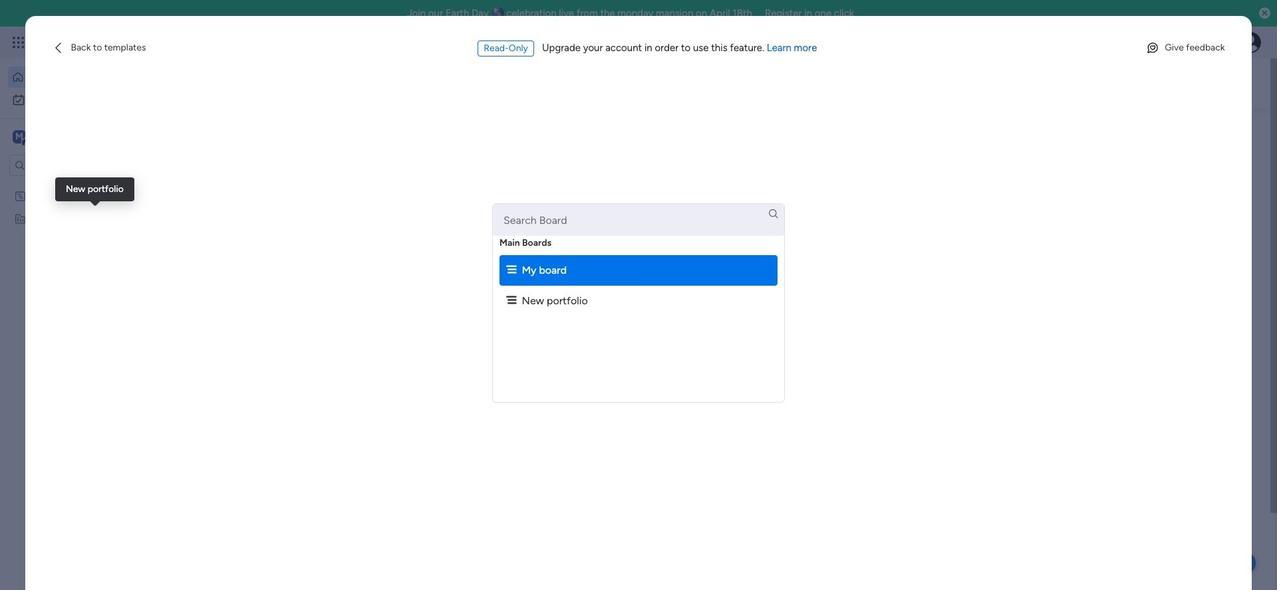 Task type: vqa. For each thing, say whether or not it's contained in the screenshot.
dapulse main 'icon'
yes



Task type: locate. For each thing, give the bounding box(es) containing it.
1 vertical spatial option
[[8, 89, 162, 110]]

None search field
[[493, 204, 784, 236]]

workspace selection element
[[13, 129, 111, 146]]

Search in workspace field
[[28, 158, 111, 173]]

option
[[8, 67, 162, 88], [8, 89, 162, 110], [0, 184, 170, 187]]

option down search in workspace field
[[0, 184, 170, 187]]

0 vertical spatial option
[[8, 67, 162, 88]]

1 vertical spatial dapulse main image
[[506, 294, 517, 310]]

quick search results list box
[[246, 151, 986, 327]]

jacob simon image
[[1240, 32, 1262, 53]]

select product image
[[12, 36, 25, 49]]

0 vertical spatial dapulse main image
[[506, 263, 517, 279]]

Search Board search field
[[493, 204, 784, 236]]

option up workspace selection element
[[8, 89, 162, 110]]

option down back to templates 'image' at the left of page
[[8, 67, 162, 88]]

dapulse main image
[[506, 263, 517, 279], [506, 294, 517, 310]]

help image
[[1191, 36, 1204, 49]]

list box
[[0, 182, 170, 410]]



Task type: describe. For each thing, give the bounding box(es) containing it.
2 vertical spatial option
[[0, 184, 170, 187]]

2 dapulse main image from the top
[[506, 294, 517, 310]]

remove from favorites image
[[583, 270, 597, 283]]

search image
[[769, 210, 778, 220]]

workspace image
[[13, 130, 26, 144]]

search everything image
[[1162, 36, 1175, 49]]

1 dapulse main image from the top
[[506, 263, 517, 279]]

back to templates image
[[52, 41, 65, 54]]



